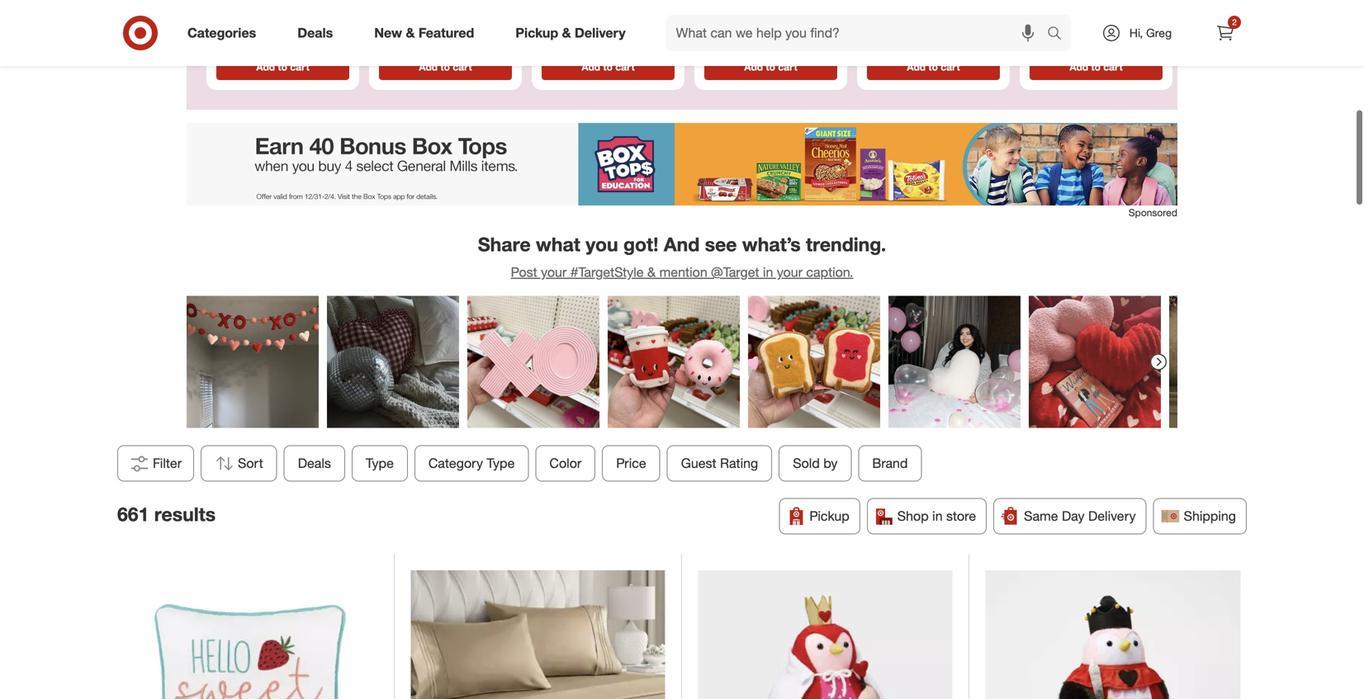 Task type: vqa. For each thing, say whether or not it's contained in the screenshot.
5th to from the left
yes



Task type: describe. For each thing, give the bounding box(es) containing it.
and
[[664, 233, 700, 256]]

brand button
[[859, 446, 922, 482]]

& for new
[[406, 25, 415, 41]]

6 add to cart button from the left
[[1030, 54, 1163, 80]]

type inside category type button
[[487, 456, 515, 472]]

price
[[616, 456, 647, 472]]

3 user image by @kathysfinds image from the left
[[748, 296, 880, 428]]

1 your from the left
[[541, 264, 567, 281]]

2 horizontal spatial &
[[648, 264, 656, 281]]

type inside type button
[[366, 456, 394, 472]]

2 to from the left
[[441, 61, 450, 73]]

category type
[[429, 456, 515, 472]]

guest rating
[[681, 456, 758, 472]]

same day delivery
[[1024, 508, 1136, 525]]

guest
[[681, 456, 717, 472]]

hi, greg
[[1130, 26, 1172, 40]]

shop in store button
[[867, 498, 987, 535]]

5 cart from the left
[[941, 61, 960, 73]]

2 add from the left
[[419, 61, 438, 73]]

price button
[[602, 446, 661, 482]]

post
[[511, 264, 537, 281]]

pink
[[220, 44, 242, 58]]

color
[[550, 456, 582, 472]]

2 your from the left
[[777, 264, 803, 281]]

15oz
[[220, 15, 245, 29]]

5 add to cart button from the left
[[867, 54, 1000, 80]]

6 to from the left
[[1091, 61, 1101, 73]]

search
[[1040, 26, 1080, 43]]

heart
[[248, 15, 277, 29]]

2 link
[[1207, 15, 1244, 51]]

rating
[[720, 456, 758, 472]]

new & featured link
[[360, 15, 495, 51]]

by
[[824, 456, 838, 472]]

see
[[705, 233, 737, 256]]

add inside the 3-wick 14oz candle xoxo red roses - threshold™ add to cart
[[582, 61, 601, 73]]

pickup & delivery
[[516, 25, 626, 41]]

in inside button
[[933, 508, 943, 525]]

cart inside 15oz heart bubble figural candle casual pink - threshold™ add to cart
[[290, 61, 309, 73]]

2 user image by @kathysfinds image from the left
[[608, 296, 740, 428]]

search button
[[1040, 15, 1080, 55]]

categories link
[[173, 15, 277, 51]]

sold by button
[[779, 446, 852, 482]]

deals for deals button
[[298, 456, 331, 472]]

caption.
[[806, 264, 853, 281]]

bubble
[[280, 15, 317, 29]]

add inside 15oz heart bubble figural candle casual pink - threshold™ add to cart
[[256, 61, 275, 73]]

got!
[[624, 233, 659, 256]]

filter button
[[117, 446, 194, 482]]

sold
[[793, 456, 820, 472]]

candle inside 15oz heart bubble figural candle casual pink - threshold™ add to cart
[[257, 29, 294, 44]]

cart inside the 3-wick 14oz candle xoxo red roses - threshold™ add to cart
[[616, 61, 635, 73]]

greg
[[1146, 26, 1172, 40]]

pickup for pickup
[[810, 508, 850, 525]]

15oz heart bubble figural candle casual pink - threshold™ link
[[213, 0, 353, 58]]

3-
[[545, 15, 556, 29]]

6 add from the left
[[1070, 61, 1089, 73]]

4 cart from the left
[[778, 61, 798, 73]]

to inside the 3-wick 14oz candle xoxo red roses - threshold™ add to cart
[[603, 61, 613, 73]]

brand
[[873, 456, 908, 472]]

pickup & delivery link
[[502, 15, 646, 51]]

& for pickup
[[562, 25, 571, 41]]

share what you got! and see what's trending.
[[478, 233, 886, 256]]

user image by skwy30 image
[[187, 296, 319, 428]]

1 add to cart from the left
[[419, 61, 472, 73]]

2 add to cart button from the left
[[379, 54, 512, 80]]

carousel region
[[187, 0, 1178, 110]]

user image by @veronica_pyrex_xoxo image
[[1169, 296, 1302, 428]]

same day delivery button
[[994, 498, 1147, 535]]

pickup for pickup & delivery
[[516, 25, 558, 41]]

1 add to cart button from the left
[[216, 54, 349, 80]]

5 add from the left
[[907, 61, 926, 73]]

color button
[[536, 446, 596, 482]]



Task type: locate. For each thing, give the bounding box(es) containing it.
user image by @noellapalomento image
[[327, 296, 459, 428]]

cart
[[290, 61, 309, 73], [453, 61, 472, 73], [616, 61, 635, 73], [778, 61, 798, 73], [941, 61, 960, 73], [1104, 61, 1123, 73]]

in down what's
[[763, 264, 773, 281]]

1 horizontal spatial user image by @kathysfinds image
[[608, 296, 740, 428]]

4 piece microfiber sheet set - cgk linens image
[[411, 571, 665, 700], [411, 571, 665, 700]]

category type button
[[415, 446, 529, 482]]

same
[[1024, 508, 1058, 525]]

add to cart
[[419, 61, 472, 73], [744, 61, 798, 73], [907, 61, 960, 73], [1070, 61, 1123, 73]]

& down got! on the left of page
[[648, 264, 656, 281]]

0 horizontal spatial your
[[541, 264, 567, 281]]

1 horizontal spatial your
[[777, 264, 803, 281]]

1 threshold™ from the left
[[253, 44, 310, 58]]

user image by @kathysfinds image
[[467, 296, 600, 428], [608, 296, 740, 428], [748, 296, 880, 428]]

share
[[478, 233, 531, 256]]

3 add to cart from the left
[[907, 61, 960, 73]]

type right category
[[487, 456, 515, 472]]

661
[[117, 503, 149, 526]]

in
[[763, 264, 773, 281], [933, 508, 943, 525]]

guest rating button
[[667, 446, 773, 482]]

1 deals from the top
[[298, 25, 333, 41]]

15oz heart bubble figural candle casual pink - threshold™ add to cart
[[220, 15, 333, 73]]

@target
[[711, 264, 759, 281]]

1 type from the left
[[366, 456, 394, 472]]

- right roses
[[639, 29, 644, 44]]

figural
[[220, 29, 254, 44]]

3-wick 14oz candle xoxo red roses - threshold™ add to cart
[[545, 15, 649, 73]]

mention
[[660, 264, 708, 281]]

- inside the 3-wick 14oz candle xoxo red roses - threshold™ add to cart
[[639, 29, 644, 44]]

threshold™ down pickup & delivery
[[545, 44, 603, 58]]

day
[[1062, 508, 1085, 525]]

type button
[[352, 446, 408, 482]]

6 cart from the left
[[1104, 61, 1123, 73]]

sold by
[[793, 456, 838, 472]]

results
[[154, 503, 216, 526]]

- right pink
[[245, 44, 250, 58]]

0 vertical spatial pickup
[[516, 25, 558, 41]]

threshold™ down bubble
[[253, 44, 310, 58]]

deals for deals link
[[298, 25, 333, 41]]

categories
[[187, 25, 256, 41]]

delivery
[[575, 25, 626, 41], [1089, 508, 1136, 525]]

1 horizontal spatial in
[[933, 508, 943, 525]]

xoxo
[[545, 29, 576, 44]]

category
[[429, 456, 483, 472]]

to inside 15oz heart bubble figural candle casual pink - threshold™ add to cart
[[278, 61, 287, 73]]

red
[[579, 29, 600, 44]]

threshold™ inside the 3-wick 14oz candle xoxo red roses - threshold™ add to cart
[[545, 44, 603, 58]]

type right deals button
[[366, 456, 394, 472]]

What can we help you find? suggestions appear below search field
[[666, 15, 1051, 51]]

1 horizontal spatial pickup
[[810, 508, 850, 525]]

0 horizontal spatial in
[[763, 264, 773, 281]]

valentine fabric featherly friends bird king of hearts - spritz™ image
[[986, 571, 1241, 700], [986, 571, 1241, 700]]

new
[[374, 25, 402, 41]]

threshold™ for candle
[[253, 44, 310, 58]]

1 to from the left
[[278, 61, 287, 73]]

- inside 15oz heart bubble figural candle casual pink - threshold™ add to cart
[[245, 44, 250, 58]]

advertisement element
[[187, 123, 1178, 206]]

1 vertical spatial pickup
[[810, 508, 850, 525]]

post your #targetstyle & mention @target in your caption. link
[[511, 264, 853, 281]]

store
[[947, 508, 976, 525]]

type
[[366, 456, 394, 472], [487, 456, 515, 472]]

pickup button
[[779, 498, 860, 535]]

filter
[[153, 456, 182, 472]]

wick
[[556, 15, 581, 29]]

2 cart from the left
[[453, 61, 472, 73]]

add
[[256, 61, 275, 73], [419, 61, 438, 73], [582, 61, 601, 73], [744, 61, 763, 73], [907, 61, 926, 73], [1070, 61, 1089, 73]]

your down what
[[541, 264, 567, 281]]

post your #targetstyle & mention @target in your caption.
[[511, 264, 853, 281]]

delivery inside same day delivery 'button'
[[1089, 508, 1136, 525]]

0 vertical spatial in
[[763, 264, 773, 281]]

- for roses
[[639, 29, 644, 44]]

candle right figural
[[257, 29, 294, 44]]

1 horizontal spatial threshold™
[[545, 44, 603, 58]]

delivery for same day delivery
[[1089, 508, 1136, 525]]

what
[[536, 233, 580, 256]]

& right new
[[406, 25, 415, 41]]

pickup inside "button"
[[810, 508, 850, 525]]

delivery inside pickup & delivery link
[[575, 25, 626, 41]]

valentine fabric featherly friends bird queen of hearts - spritz™ image
[[698, 571, 953, 700], [698, 571, 953, 700]]

threshold™ inside 15oz heart bubble figural candle casual pink - threshold™ add to cart
[[253, 44, 310, 58]]

1 cart from the left
[[290, 61, 309, 73]]

1 horizontal spatial &
[[562, 25, 571, 41]]

threshold™
[[253, 44, 310, 58], [545, 44, 603, 58]]

661 results
[[117, 503, 216, 526]]

0 horizontal spatial -
[[245, 44, 250, 58]]

3 to from the left
[[603, 61, 613, 73]]

4 to from the left
[[766, 61, 775, 73]]

4 add to cart button from the left
[[705, 54, 837, 80]]

what's
[[742, 233, 801, 256]]

your down what's
[[777, 264, 803, 281]]

sponsored
[[1129, 206, 1178, 219]]

add to cart button
[[216, 54, 349, 80], [379, 54, 512, 80], [542, 54, 675, 80], [705, 54, 837, 80], [867, 54, 1000, 80], [1030, 54, 1163, 80]]

1 horizontal spatial candle
[[612, 15, 649, 29]]

trending.
[[806, 233, 886, 256]]

c&f home 10" x 10" hello sweet cheeks embroidered valentine's day throw pillow image
[[123, 571, 378, 700], [123, 571, 378, 700]]

2 horizontal spatial user image by @kathysfinds image
[[748, 296, 880, 428]]

shop in store
[[898, 508, 976, 525]]

& right 3-
[[562, 25, 571, 41]]

14oz
[[584, 15, 609, 29]]

1 add from the left
[[256, 61, 275, 73]]

3 cart from the left
[[616, 61, 635, 73]]

- for pink
[[245, 44, 250, 58]]

0 horizontal spatial threshold™
[[253, 44, 310, 58]]

delivery for pickup & delivery
[[575, 25, 626, 41]]

0 horizontal spatial pickup
[[516, 25, 558, 41]]

3 add to cart button from the left
[[542, 54, 675, 80]]

0 vertical spatial delivery
[[575, 25, 626, 41]]

deals button
[[284, 446, 345, 482]]

deals
[[298, 25, 333, 41], [298, 456, 331, 472]]

1 vertical spatial deals
[[298, 456, 331, 472]]

roses
[[604, 29, 636, 44]]

4 add from the left
[[744, 61, 763, 73]]

5 to from the left
[[929, 61, 938, 73]]

you
[[586, 233, 618, 256]]

sort
[[238, 456, 263, 472]]

0 vertical spatial deals
[[298, 25, 333, 41]]

hi,
[[1130, 26, 1143, 40]]

1 vertical spatial delivery
[[1089, 508, 1136, 525]]

2 deals from the top
[[298, 456, 331, 472]]

2 add to cart from the left
[[744, 61, 798, 73]]

new & featured
[[374, 25, 474, 41]]

1 horizontal spatial -
[[639, 29, 644, 44]]

0 horizontal spatial &
[[406, 25, 415, 41]]

2 threshold™ from the left
[[545, 44, 603, 58]]

0 horizontal spatial delivery
[[575, 25, 626, 41]]

candle inside the 3-wick 14oz candle xoxo red roses - threshold™ add to cart
[[612, 15, 649, 29]]

candle right 14oz
[[612, 15, 649, 29]]

&
[[406, 25, 415, 41], [562, 25, 571, 41], [648, 264, 656, 281]]

1 user image by @kathysfinds image from the left
[[467, 296, 600, 428]]

shop
[[898, 508, 929, 525]]

#targetstyle
[[570, 264, 644, 281]]

shipping button
[[1153, 498, 1247, 535]]

shipping
[[1184, 508, 1236, 525]]

0 horizontal spatial user image by @kathysfinds image
[[467, 296, 600, 428]]

2
[[1232, 17, 1237, 27]]

your
[[541, 264, 567, 281], [777, 264, 803, 281]]

2 type from the left
[[487, 456, 515, 472]]

deals inside button
[[298, 456, 331, 472]]

0 horizontal spatial type
[[366, 456, 394, 472]]

in left 'store'
[[933, 508, 943, 525]]

1 vertical spatial in
[[933, 508, 943, 525]]

user image by @dorabuggzz_ image
[[889, 296, 1021, 428]]

sort button
[[201, 446, 277, 482]]

0 horizontal spatial candle
[[257, 29, 294, 44]]

4 add to cart from the left
[[1070, 61, 1123, 73]]

3-wick 14oz candle xoxo red roses - threshold™ link
[[538, 0, 678, 58]]

to
[[278, 61, 287, 73], [441, 61, 450, 73], [603, 61, 613, 73], [766, 61, 775, 73], [929, 61, 938, 73], [1091, 61, 1101, 73]]

1 horizontal spatial delivery
[[1089, 508, 1136, 525]]

3 add from the left
[[582, 61, 601, 73]]

deals link
[[283, 15, 354, 51]]

pickup
[[516, 25, 558, 41], [810, 508, 850, 525]]

1 horizontal spatial type
[[487, 456, 515, 472]]

-
[[639, 29, 644, 44], [245, 44, 250, 58]]

featured
[[419, 25, 474, 41]]

user image by @alltheprettypinkpages image
[[1029, 296, 1161, 428]]

threshold™ for xoxo
[[545, 44, 603, 58]]

casual
[[297, 29, 333, 44]]



